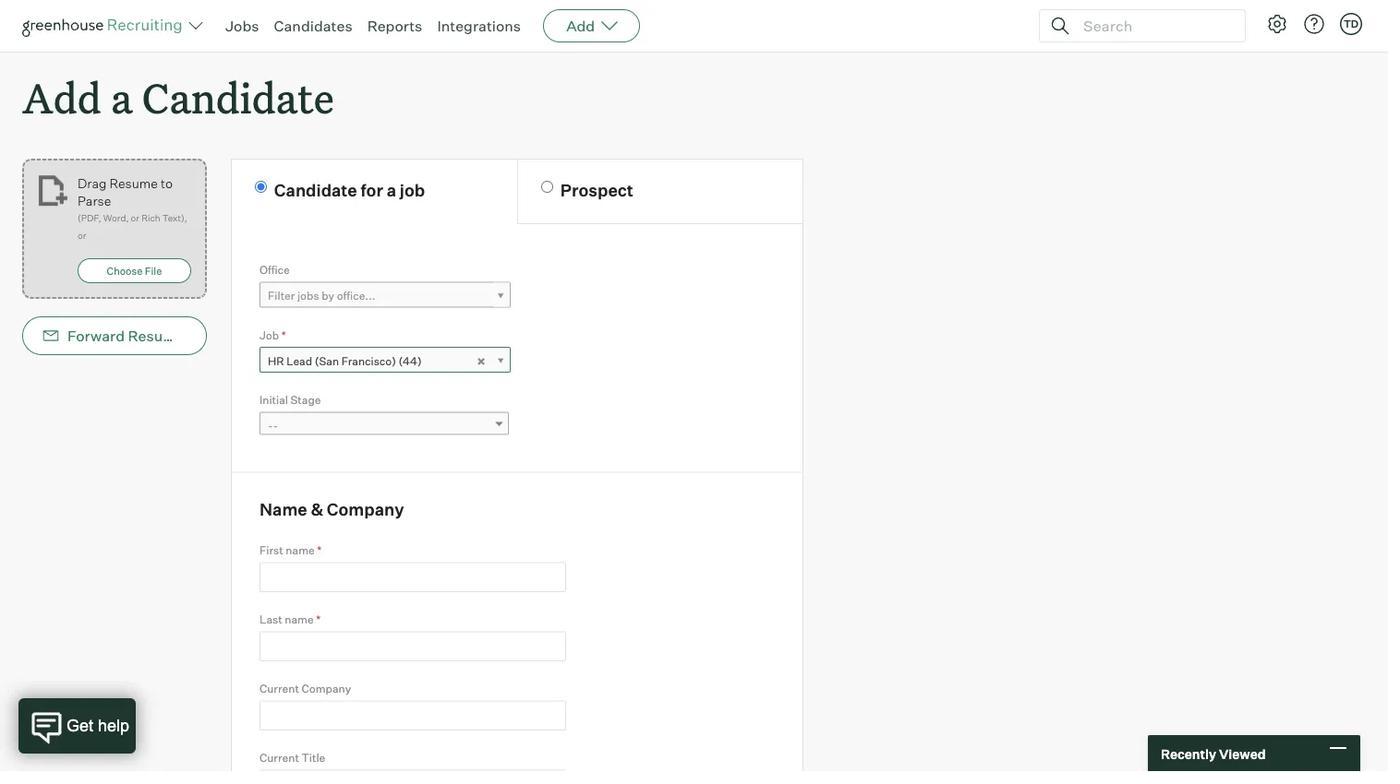 Task type: vqa. For each thing, say whether or not it's contained in the screenshot.
bottommost +
no



Task type: describe. For each thing, give the bounding box(es) containing it.
2 - from the left
[[273, 419, 278, 433]]

1 vertical spatial candidate
[[274, 180, 357, 201]]

last
[[260, 613, 282, 627]]

(san
[[315, 354, 339, 368]]

hr lead (san francisco) (44)
[[268, 354, 422, 368]]

resume for drag
[[109, 175, 158, 191]]

choose
[[107, 265, 143, 277]]

candidates
[[274, 17, 352, 35]]

candidate for a job
[[274, 180, 425, 201]]

* for first name *
[[317, 544, 322, 558]]

integrations
[[437, 17, 521, 35]]

prospect
[[560, 180, 633, 201]]

initial
[[260, 394, 288, 407]]

current title
[[260, 752, 325, 766]]

drag resume to parse (pdf, word, or rich text), or
[[78, 175, 187, 242]]

1 - from the left
[[268, 419, 273, 433]]

0 vertical spatial *
[[281, 328, 286, 342]]

drag
[[78, 175, 107, 191]]

add button
[[543, 9, 640, 42]]

&
[[311, 500, 323, 521]]

word,
[[103, 213, 129, 224]]

1 vertical spatial a
[[387, 180, 396, 201]]

file
[[145, 265, 162, 277]]

current for current company
[[260, 682, 299, 696]]

resume for forward
[[128, 327, 184, 346]]

filter
[[268, 289, 295, 303]]

first name *
[[260, 544, 322, 558]]

Candidate for a job radio
[[255, 181, 267, 193]]

text),
[[162, 213, 187, 224]]

name & company
[[260, 500, 404, 521]]

0 vertical spatial candidate
[[142, 70, 334, 125]]

Search text field
[[1079, 12, 1228, 39]]

job
[[400, 180, 425, 201]]

jobs
[[297, 289, 319, 303]]

recently
[[1161, 746, 1216, 763]]

-- link
[[260, 413, 509, 439]]

name for last
[[285, 613, 314, 627]]

(44)
[[399, 354, 422, 368]]

for
[[361, 180, 383, 201]]

recently viewed
[[1161, 746, 1266, 763]]

candidates link
[[274, 17, 352, 35]]

last name *
[[260, 613, 321, 627]]

1 vertical spatial company
[[301, 682, 351, 696]]

add for add a candidate
[[22, 70, 101, 125]]



Task type: locate. For each thing, give the bounding box(es) containing it.
* right last
[[316, 613, 321, 627]]

reports link
[[367, 17, 422, 35]]

--
[[268, 419, 278, 433]]

via
[[188, 327, 208, 346]]

or
[[131, 213, 139, 224], [78, 230, 86, 242]]

resume left 'to'
[[109, 175, 158, 191]]

title
[[301, 752, 325, 766]]

job
[[260, 328, 279, 342]]

* right job
[[281, 328, 286, 342]]

company
[[327, 500, 404, 521], [301, 682, 351, 696]]

name
[[260, 500, 307, 521]]

integrations link
[[437, 17, 521, 35]]

forward resume via email button
[[22, 317, 250, 356]]

lead
[[286, 354, 312, 368]]

or left rich
[[131, 213, 139, 224]]

td button
[[1336, 9, 1366, 39]]

first
[[260, 544, 283, 558]]

Prospect radio
[[541, 181, 553, 193]]

company right &
[[327, 500, 404, 521]]

0 vertical spatial current
[[260, 682, 299, 696]]

francisco)
[[341, 354, 396, 368]]

reports
[[367, 17, 422, 35]]

initial stage
[[260, 394, 321, 407]]

rich
[[141, 213, 160, 224]]

jobs
[[225, 17, 259, 35]]

forward resume via email
[[67, 327, 250, 346]]

to
[[161, 175, 173, 191]]

0 vertical spatial a
[[111, 70, 132, 125]]

0 horizontal spatial a
[[111, 70, 132, 125]]

hr
[[268, 354, 284, 368]]

current
[[260, 682, 299, 696], [260, 752, 299, 766]]

td
[[1344, 18, 1359, 30]]

current down last
[[260, 682, 299, 696]]

name right last
[[285, 613, 314, 627]]

add
[[566, 17, 595, 35], [22, 70, 101, 125]]

name right the first on the bottom of page
[[286, 544, 315, 558]]

add for add
[[566, 17, 595, 35]]

1 current from the top
[[260, 682, 299, 696]]

1 vertical spatial add
[[22, 70, 101, 125]]

current for current title
[[260, 752, 299, 766]]

a
[[111, 70, 132, 125], [387, 180, 396, 201]]

1 horizontal spatial add
[[566, 17, 595, 35]]

*
[[281, 328, 286, 342], [317, 544, 322, 558], [316, 613, 321, 627]]

office
[[260, 263, 290, 277]]

add a candidate
[[22, 70, 334, 125]]

candidate right candidate for a job radio
[[274, 180, 357, 201]]

filter jobs by office... link
[[260, 282, 511, 309]]

resume
[[109, 175, 158, 191], [128, 327, 184, 346]]

0 horizontal spatial add
[[22, 70, 101, 125]]

* down &
[[317, 544, 322, 558]]

None text field
[[260, 632, 566, 662]]

a right for
[[387, 180, 396, 201]]

candidate down 'jobs' link
[[142, 70, 334, 125]]

current left title
[[260, 752, 299, 766]]

0 vertical spatial or
[[131, 213, 139, 224]]

name
[[286, 544, 315, 558], [285, 613, 314, 627]]

resume inside drag resume to parse (pdf, word, or rich text), or
[[109, 175, 158, 191]]

1 vertical spatial or
[[78, 230, 86, 242]]

name for first
[[286, 544, 315, 558]]

None text field
[[260, 563, 566, 593], [260, 701, 566, 731], [260, 771, 566, 773], [260, 563, 566, 593], [260, 701, 566, 731], [260, 771, 566, 773]]

resume inside button
[[128, 327, 184, 346]]

1 vertical spatial resume
[[128, 327, 184, 346]]

viewed
[[1219, 746, 1266, 763]]

-
[[268, 419, 273, 433], [273, 419, 278, 433]]

td button
[[1340, 13, 1362, 35]]

0 vertical spatial resume
[[109, 175, 158, 191]]

by
[[322, 289, 334, 303]]

parse
[[78, 193, 111, 209]]

1 vertical spatial name
[[285, 613, 314, 627]]

0 vertical spatial add
[[566, 17, 595, 35]]

1 horizontal spatial or
[[131, 213, 139, 224]]

2 current from the top
[[260, 752, 299, 766]]

office...
[[337, 289, 375, 303]]

hr lead (san francisco) (44) link
[[260, 347, 511, 374]]

job *
[[260, 328, 286, 342]]

candidate
[[142, 70, 334, 125], [274, 180, 357, 201]]

0 horizontal spatial or
[[78, 230, 86, 242]]

0 vertical spatial company
[[327, 500, 404, 521]]

add inside popup button
[[566, 17, 595, 35]]

2 vertical spatial *
[[316, 613, 321, 627]]

* for last name *
[[316, 613, 321, 627]]

or down (pdf,
[[78, 230, 86, 242]]

choose file
[[107, 265, 162, 277]]

configure image
[[1266, 13, 1288, 35]]

(pdf,
[[78, 213, 101, 224]]

jobs link
[[225, 17, 259, 35]]

forward
[[67, 327, 125, 346]]

resume left via
[[128, 327, 184, 346]]

current company
[[260, 682, 351, 696]]

1 horizontal spatial a
[[387, 180, 396, 201]]

0 vertical spatial name
[[286, 544, 315, 558]]

email
[[211, 327, 250, 346]]

1 vertical spatial *
[[317, 544, 322, 558]]

a down the greenhouse recruiting image
[[111, 70, 132, 125]]

filter jobs by office...
[[268, 289, 375, 303]]

1 vertical spatial current
[[260, 752, 299, 766]]

company up title
[[301, 682, 351, 696]]

stage
[[290, 394, 321, 407]]

greenhouse recruiting image
[[22, 15, 188, 37]]



